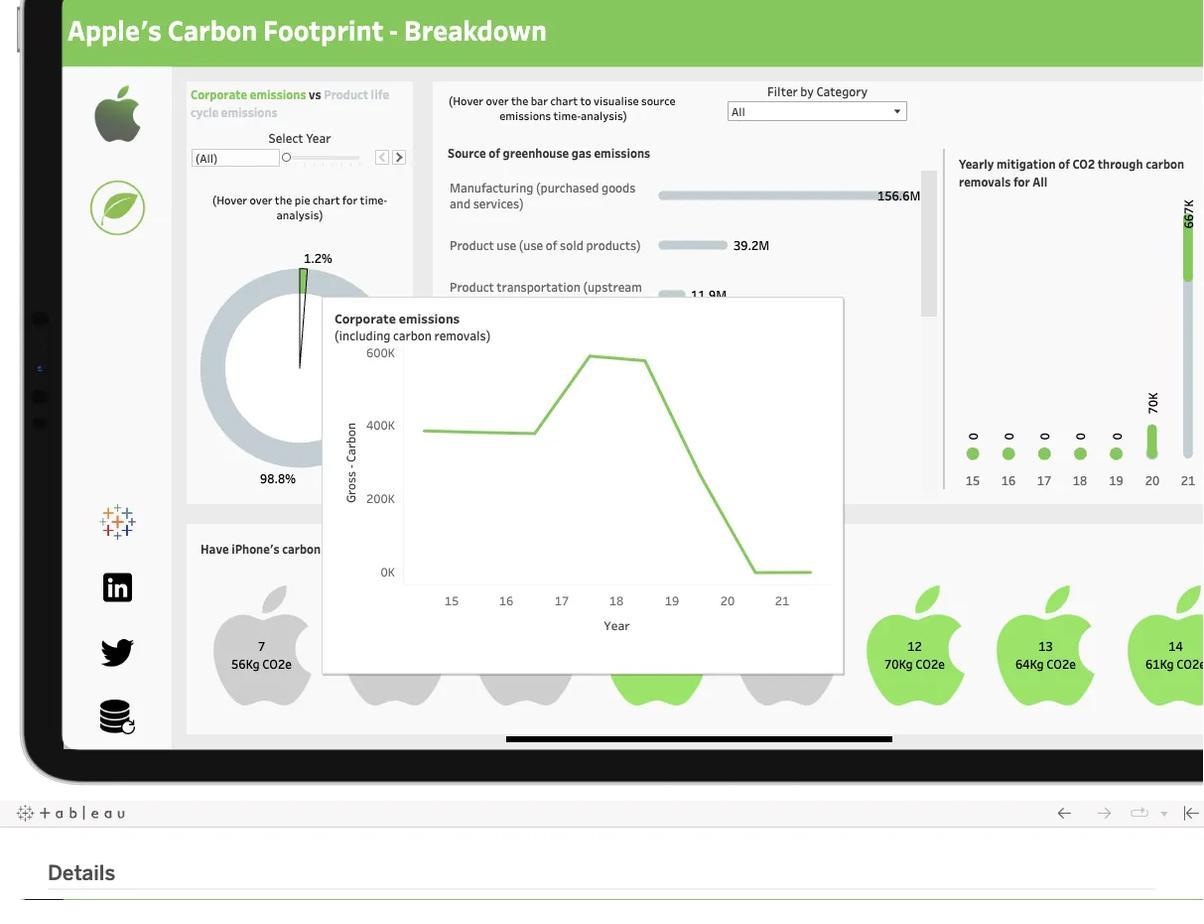 Task type: vqa. For each thing, say whether or not it's contained in the screenshot.
left Featured
no



Task type: locate. For each thing, give the bounding box(es) containing it.
details
[[48, 862, 115, 886]]



